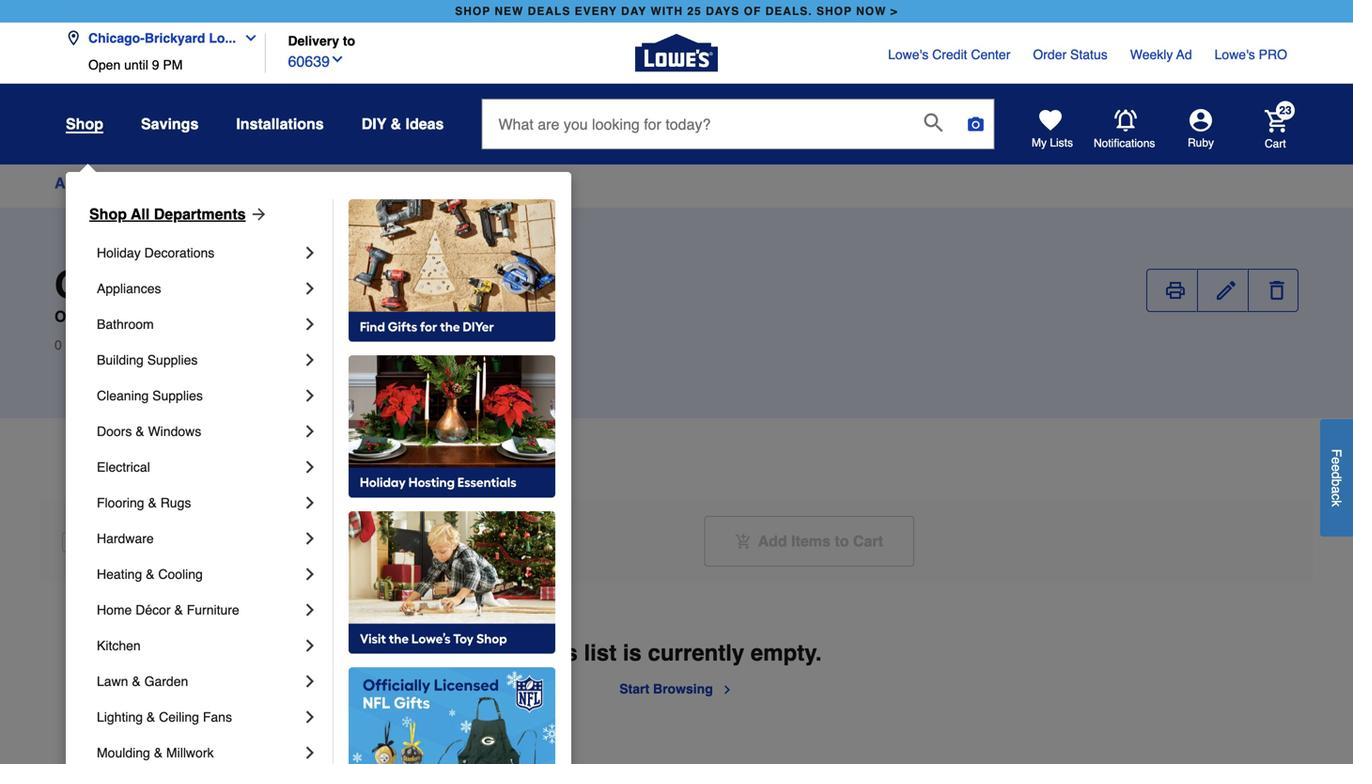 Task type: locate. For each thing, give the bounding box(es) containing it.
trash image
[[1268, 281, 1287, 300]]

1 shop from the left
[[455, 5, 491, 18]]

heating & cooling link
[[97, 557, 301, 592]]

1 horizontal spatial shop
[[817, 5, 853, 18]]

garden down 'holiday'
[[55, 263, 186, 306]]

23
[[1280, 104, 1292, 117]]

chevron right image for flooring & rugs
[[301, 494, 320, 512]]

is
[[623, 640, 642, 666]]

0 horizontal spatial to
[[343, 33, 355, 48]]

1 horizontal spatial lowe's
[[1215, 47, 1256, 62]]

this list is currently empty.
[[532, 640, 822, 666]]

my
[[1032, 136, 1047, 149]]

None search field
[[482, 99, 995, 167]]

60639 button
[[288, 48, 345, 73]]

arrow right image
[[246, 205, 268, 224]]

appliances link
[[97, 271, 301, 306]]

0 horizontal spatial chevron down image
[[236, 31, 259, 46]]

lowe's left credit
[[889, 47, 929, 62]]

account
[[55, 174, 115, 192]]

ceiling
[[159, 710, 199, 725]]

now
[[857, 5, 887, 18]]

cart add image
[[736, 534, 751, 549]]

1 vertical spatial supplies
[[152, 388, 203, 403]]

shop all departments link
[[89, 203, 268, 226]]

garden main content
[[0, 165, 1354, 764]]

lowe's pro link
[[1215, 45, 1288, 64]]

lowe's
[[889, 47, 929, 62], [1215, 47, 1256, 62]]

chevron down image left the delivery
[[236, 31, 259, 46]]

& left rugs
[[148, 495, 157, 511]]

garden for lawn
[[144, 674, 188, 689]]

location image
[[66, 31, 81, 46]]

shop left new
[[455, 5, 491, 18]]

my lists
[[1032, 136, 1074, 149]]

& inside button
[[391, 115, 402, 133]]

shop left now
[[817, 5, 853, 18]]

chevron right image for doors & windows
[[301, 422, 320, 441]]

chevron right image
[[301, 279, 320, 298], [301, 351, 320, 369], [301, 422, 320, 441], [301, 494, 320, 512], [301, 565, 320, 584], [301, 636, 320, 655], [301, 672, 320, 691], [301, 708, 320, 727]]

holiday
[[97, 245, 141, 260]]

flooring & rugs link
[[97, 485, 301, 521]]

1 vertical spatial chevron down image
[[330, 52, 345, 67]]

items
[[66, 338, 98, 353], [792, 533, 831, 550]]

weekly
[[1131, 47, 1174, 62]]

& for ideas
[[391, 115, 402, 133]]

trash image
[[319, 534, 334, 549]]

1 vertical spatial items
[[792, 533, 831, 550]]

home up all at the left top of the page
[[119, 174, 161, 192]]

heating & cooling
[[97, 567, 203, 582]]

0 vertical spatial cart
[[1265, 137, 1287, 150]]

chevron down image inside chicago-brickyard lo... button
[[236, 31, 259, 46]]

home up kitchen
[[97, 603, 132, 618]]

lowe's credit center link
[[889, 45, 1011, 64]]

chevron right image for lawn & garden
[[301, 672, 320, 691]]

officially licensed n f l gifts. shop now. image
[[349, 668, 556, 764]]

0 vertical spatial items
[[66, 338, 98, 353]]

1 chevron right image from the top
[[301, 279, 320, 298]]

currently
[[648, 640, 745, 666]]

new
[[495, 5, 524, 18]]

camera image
[[967, 115, 986, 134]]

ideas
[[406, 115, 444, 133]]

remove
[[342, 533, 400, 550]]

& for rugs
[[148, 495, 157, 511]]

1 vertical spatial cart
[[854, 533, 884, 550]]

pm
[[163, 57, 183, 72]]

2 lowe's from the left
[[1215, 47, 1256, 62]]

f e e d b a c k
[[1330, 449, 1345, 507]]

e
[[1330, 457, 1345, 464], [1330, 464, 1345, 472]]

lo...
[[209, 31, 236, 46]]

6 chevron right image from the top
[[301, 636, 320, 655]]

2 chevron right image from the top
[[301, 351, 320, 369]]

millwork
[[166, 746, 214, 761]]

1 vertical spatial to
[[835, 533, 849, 550]]

lowe's home improvement cart image
[[1265, 110, 1288, 132]]

& left "ceiling"
[[147, 710, 155, 725]]

to right add
[[835, 533, 849, 550]]

chevron right image for home décor & furniture
[[301, 601, 320, 620]]

lawn & garden link
[[97, 664, 301, 699]]

& right décor on the left bottom of the page
[[174, 603, 183, 618]]

& right lawn
[[132, 674, 141, 689]]

chevron right image inside start browsing link
[[721, 683, 734, 698]]

notifications
[[1094, 137, 1156, 150]]

hardware link
[[97, 521, 301, 557]]

1 horizontal spatial cart
[[1265, 137, 1287, 150]]

shop
[[89, 205, 127, 223]]

0 vertical spatial supplies
[[147, 353, 198, 368]]

& right diy
[[391, 115, 402, 133]]

shop all departments
[[89, 205, 246, 223]]

c
[[1330, 494, 1345, 500]]

& right doors
[[136, 424, 144, 439]]

open until 9 pm
[[88, 57, 183, 72]]

0 horizontal spatial cart
[[854, 533, 884, 550]]

empty.
[[751, 640, 822, 666]]

chevron right image for electrical
[[301, 458, 320, 477]]

0 horizontal spatial items
[[66, 338, 98, 353]]

my lists link
[[1032, 109, 1074, 150]]

0 horizontal spatial lowe's
[[889, 47, 929, 62]]

1 horizontal spatial items
[[792, 533, 831, 550]]

credit
[[933, 47, 968, 62]]

0 vertical spatial home
[[119, 174, 161, 192]]

& inside "link"
[[146, 567, 155, 582]]

f
[[1330, 449, 1345, 457]]

remove selected button
[[288, 516, 497, 567]]

holiday decorations
[[97, 245, 215, 260]]

&
[[391, 115, 402, 133], [136, 424, 144, 439], [148, 495, 157, 511], [146, 567, 155, 582], [174, 603, 183, 618], [132, 674, 141, 689], [147, 710, 155, 725], [154, 746, 163, 761]]

garden inside garden outside garden
[[115, 308, 167, 325]]

1 vertical spatial home
[[97, 603, 132, 618]]

e up d
[[1330, 457, 1345, 464]]

3 chevron right image from the top
[[301, 422, 320, 441]]

windows
[[148, 424, 201, 439]]

garden for garden
[[115, 308, 167, 325]]

0 vertical spatial chevron down image
[[236, 31, 259, 46]]

moulding & millwork
[[97, 746, 214, 761]]

1 lowe's from the left
[[889, 47, 929, 62]]

order status
[[1034, 47, 1108, 62]]

60639
[[288, 53, 330, 70]]

hardware
[[97, 531, 154, 546]]

center
[[972, 47, 1011, 62]]

chevron right image for building supplies
[[301, 351, 320, 369]]

cart
[[1265, 137, 1287, 150], [854, 533, 884, 550]]

departments
[[154, 205, 246, 223]]

to
[[343, 33, 355, 48], [835, 533, 849, 550]]

electrical link
[[97, 449, 301, 485]]

to right the delivery
[[343, 33, 355, 48]]

1 horizontal spatial chevron down image
[[330, 52, 345, 67]]

visit the lowe's toy shop. image
[[349, 511, 556, 654]]

diy & ideas button
[[362, 107, 444, 141]]

8 chevron right image from the top
[[301, 708, 320, 727]]

7 chevron right image from the top
[[301, 672, 320, 691]]

flooring
[[97, 495, 144, 511]]

>
[[891, 5, 899, 18]]

supplies
[[147, 353, 198, 368], [152, 388, 203, 403]]

garden outside garden
[[55, 263, 186, 325]]

chevron down image down the delivery to
[[330, 52, 345, 67]]

& for windows
[[136, 424, 144, 439]]

1 vertical spatial garden
[[115, 308, 167, 325]]

print image
[[1167, 281, 1186, 300]]

installations
[[236, 115, 324, 133]]

lowe's left pro
[[1215, 47, 1256, 62]]

moulding & millwork link
[[97, 735, 301, 764]]

items left |
[[66, 338, 98, 353]]

chevron right image for heating & cooling
[[301, 565, 320, 584]]

1 horizontal spatial to
[[835, 533, 849, 550]]

4 chevron right image from the top
[[301, 494, 320, 512]]

& left "millwork"
[[154, 746, 163, 761]]

heating
[[97, 567, 142, 582]]

0 items | updated 12/19/23
[[55, 338, 213, 353]]

items inside add items to cart 'button'
[[792, 533, 831, 550]]

chevron down image
[[236, 31, 259, 46], [330, 52, 345, 67]]

kitchen link
[[97, 628, 301, 664]]

garden up lighting & ceiling fans
[[144, 674, 188, 689]]

2 vertical spatial garden
[[144, 674, 188, 689]]

chevron right image
[[301, 244, 320, 262], [301, 315, 320, 334], [301, 386, 320, 405], [301, 458, 320, 477], [301, 529, 320, 548], [301, 601, 320, 620], [721, 683, 734, 698], [301, 744, 320, 762]]

chevron right image for lighting & ceiling fans
[[301, 708, 320, 727]]

shop button
[[66, 115, 103, 134]]

diy & ideas
[[362, 115, 444, 133]]

this
[[532, 640, 578, 666]]

e up 'b'
[[1330, 464, 1345, 472]]

garden up 0 items | updated 12/19/23
[[115, 308, 167, 325]]

lighting & ceiling fans link
[[97, 699, 301, 735]]

status
[[1071, 47, 1108, 62]]

& left cooling
[[146, 567, 155, 582]]

items right add
[[792, 533, 831, 550]]

0 vertical spatial to
[[343, 33, 355, 48]]

chevron right image for hardware
[[301, 529, 320, 548]]

chevron right image for moulding & millwork
[[301, 744, 320, 762]]

account home link
[[55, 172, 161, 195]]

supplies inside 'link'
[[147, 353, 198, 368]]

0 vertical spatial garden
[[55, 263, 186, 306]]

& for millwork
[[154, 746, 163, 761]]

start
[[620, 682, 650, 697]]

rugs
[[160, 495, 191, 511]]

shop new deals every day with 25 days of deals. shop now > link
[[451, 0, 902, 23]]

items for add
[[792, 533, 831, 550]]

& for cooling
[[146, 567, 155, 582]]

Search Query text field
[[483, 100, 910, 149]]

5 chevron right image from the top
[[301, 565, 320, 584]]

0 horizontal spatial shop
[[455, 5, 491, 18]]



Task type: describe. For each thing, give the bounding box(es) containing it.
shop new deals every day with 25 days of deals. shop now >
[[455, 5, 899, 18]]

home inside garden main content
[[119, 174, 161, 192]]

holiday hosting essentials. image
[[349, 355, 556, 498]]

2 shop from the left
[[817, 5, 853, 18]]

order
[[1034, 47, 1067, 62]]

doors & windows link
[[97, 414, 301, 449]]

& for ceiling
[[147, 710, 155, 725]]

chevron right image for kitchen
[[301, 636, 320, 655]]

of
[[744, 5, 762, 18]]

lowe's credit center
[[889, 47, 1011, 62]]

2 e from the top
[[1330, 464, 1345, 472]]

all
[[131, 205, 150, 223]]

weekly ad
[[1131, 47, 1193, 62]]

updated
[[108, 338, 158, 353]]

with
[[651, 5, 684, 18]]

building supplies link
[[97, 342, 301, 378]]

cleaning supplies
[[97, 388, 203, 403]]

shop
[[66, 115, 103, 133]]

lowe's home improvement logo image
[[636, 12, 718, 94]]

diy
[[362, 115, 387, 133]]

0
[[55, 338, 62, 353]]

home décor & furniture link
[[97, 592, 301, 628]]

chicago-brickyard lo...
[[88, 31, 236, 46]]

lighting
[[97, 710, 143, 725]]

lowe's for lowe's credit center
[[889, 47, 929, 62]]

supplies for cleaning supplies
[[152, 388, 203, 403]]

edit image
[[1218, 281, 1236, 300]]

bathroom link
[[97, 306, 301, 342]]

12/19/23
[[162, 338, 213, 353]]

chevron down image inside 60639 "button"
[[330, 52, 345, 67]]

cart inside 'button'
[[854, 533, 884, 550]]

electrical
[[97, 460, 150, 475]]

25
[[688, 5, 702, 18]]

lowe's pro
[[1215, 47, 1288, 62]]

pro
[[1260, 47, 1288, 62]]

a
[[1330, 486, 1345, 494]]

cooling
[[158, 567, 203, 582]]

search image
[[925, 113, 943, 132]]

lists
[[1050, 136, 1074, 149]]

weekly ad link
[[1131, 45, 1193, 64]]

chevron right image for bathroom
[[301, 315, 320, 334]]

fans
[[203, 710, 232, 725]]

remove selected
[[342, 533, 466, 550]]

find gifts for the diyer. image
[[349, 199, 556, 342]]

browsing
[[653, 682, 713, 697]]

chicago-
[[88, 31, 145, 46]]

building supplies
[[97, 353, 198, 368]]

until
[[124, 57, 148, 72]]

chevron right image for appliances
[[301, 279, 320, 298]]

ad
[[1177, 47, 1193, 62]]

moulding
[[97, 746, 150, 761]]

d
[[1330, 472, 1345, 479]]

chevron right image for cleaning supplies
[[301, 386, 320, 405]]

kitchen
[[97, 638, 141, 653]]

chicago-brickyard lo... button
[[66, 19, 266, 57]]

building
[[97, 353, 144, 368]]

ruby
[[1188, 136, 1215, 149]]

& for garden
[[132, 674, 141, 689]]

savings
[[141, 115, 199, 133]]

brickyard
[[145, 31, 205, 46]]

lawn & garden
[[97, 674, 188, 689]]

9
[[152, 57, 159, 72]]

delivery
[[288, 33, 339, 48]]

cleaning
[[97, 388, 149, 403]]

flooring & rugs
[[97, 495, 191, 511]]

1 e from the top
[[1330, 457, 1345, 464]]

cleaning supplies link
[[97, 378, 301, 414]]

home décor & furniture
[[97, 603, 239, 618]]

account home
[[55, 174, 161, 192]]

deals
[[528, 5, 571, 18]]

deals.
[[766, 5, 813, 18]]

lowe's home improvement notification center image
[[1115, 109, 1138, 132]]

furniture
[[187, 603, 239, 618]]

supplies for building supplies
[[147, 353, 198, 368]]

decorations
[[144, 245, 215, 260]]

add items to cart
[[758, 533, 884, 550]]

days
[[706, 5, 740, 18]]

f e e d b a c k button
[[1321, 419, 1354, 537]]

every
[[575, 5, 618, 18]]

doors
[[97, 424, 132, 439]]

k
[[1330, 500, 1345, 507]]

day
[[621, 5, 647, 18]]

lowe's for lowe's pro
[[1215, 47, 1256, 62]]

appliances
[[97, 281, 161, 296]]

items for 0
[[66, 338, 98, 353]]

outside
[[55, 308, 111, 325]]

lighting & ceiling fans
[[97, 710, 232, 725]]

to inside 'button'
[[835, 533, 849, 550]]

selected
[[404, 533, 466, 550]]

lowe's home improvement lists image
[[1040, 109, 1062, 132]]

doors & windows
[[97, 424, 201, 439]]

installations button
[[236, 107, 324, 141]]

delivery to
[[288, 33, 355, 48]]

chevron right image for holiday decorations
[[301, 244, 320, 262]]

order status link
[[1034, 45, 1108, 64]]

list
[[584, 640, 617, 666]]

savings button
[[141, 107, 199, 141]]



Task type: vqa. For each thing, say whether or not it's contained in the screenshot.
Rugs
yes



